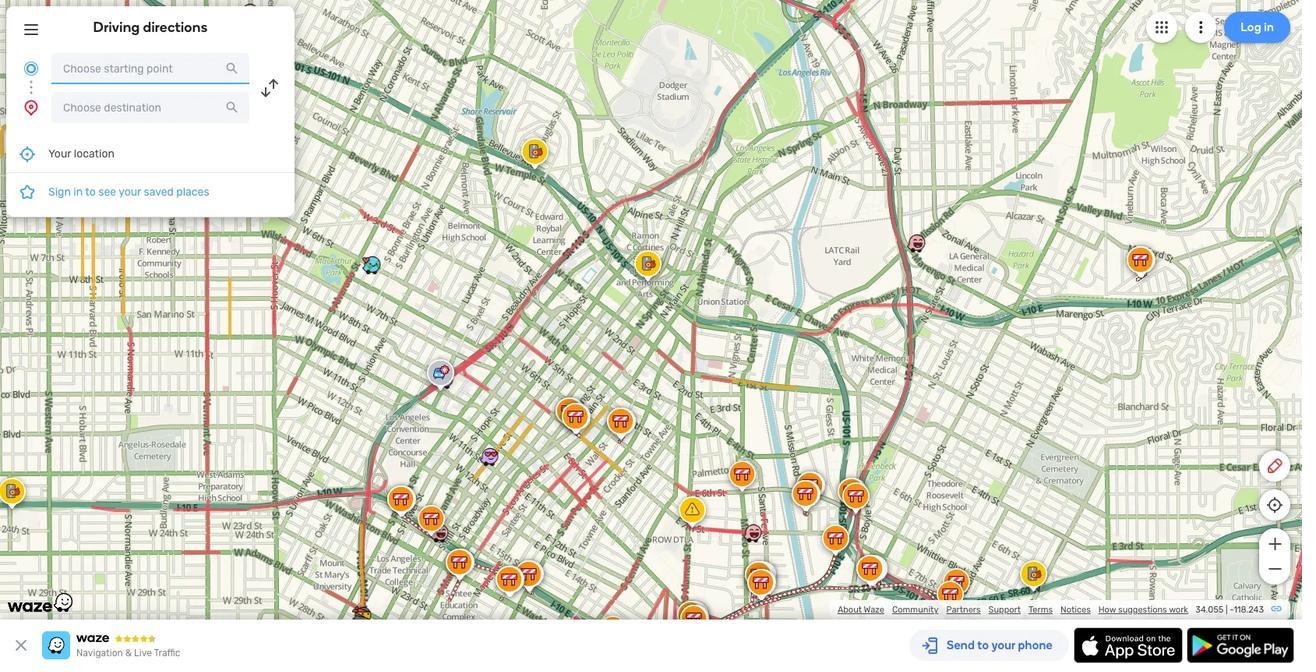 Task type: vqa. For each thing, say whether or not it's contained in the screenshot.
page
no



Task type: describe. For each thing, give the bounding box(es) containing it.
partners link
[[947, 605, 981, 615]]

driving
[[93, 19, 140, 36]]

x image
[[12, 636, 30, 655]]

terms
[[1029, 605, 1053, 615]]

|
[[1226, 605, 1228, 615]]

-
[[1230, 605, 1234, 615]]

terms link
[[1029, 605, 1053, 615]]

community
[[892, 605, 939, 615]]

navigation
[[76, 648, 123, 659]]

navigation & live traffic
[[76, 648, 180, 659]]

support
[[989, 605, 1021, 615]]

notices
[[1061, 605, 1091, 615]]

about waze community partners support terms notices how suggestions work 34.055 | -118.243
[[838, 605, 1264, 615]]

&
[[125, 648, 132, 659]]

about waze link
[[838, 605, 885, 615]]

zoom out image
[[1265, 560, 1285, 578]]

Choose destination text field
[[51, 92, 249, 123]]

location image
[[22, 98, 41, 117]]



Task type: locate. For each thing, give the bounding box(es) containing it.
work
[[1169, 605, 1189, 615]]

partners
[[947, 605, 981, 615]]

driving directions
[[93, 19, 208, 36]]

how
[[1099, 605, 1116, 615]]

notices link
[[1061, 605, 1091, 615]]

how suggestions work link
[[1099, 605, 1189, 615]]

waze
[[864, 605, 885, 615]]

traffic
[[154, 648, 180, 659]]

star image
[[18, 182, 37, 201]]

Choose starting point text field
[[51, 53, 249, 84]]

recenter image
[[18, 145, 37, 163]]

pencil image
[[1266, 457, 1284, 475]]

directions
[[143, 19, 208, 36]]

34.055
[[1196, 605, 1224, 615]]

118.243
[[1234, 605, 1264, 615]]

about
[[838, 605, 862, 615]]

current location image
[[22, 59, 41, 78]]

suggestions
[[1118, 605, 1167, 615]]

live
[[134, 648, 152, 659]]

zoom in image
[[1265, 535, 1285, 553]]

support link
[[989, 605, 1021, 615]]

link image
[[1270, 602, 1283, 615]]

list box
[[6, 136, 295, 217]]

community link
[[892, 605, 939, 615]]



